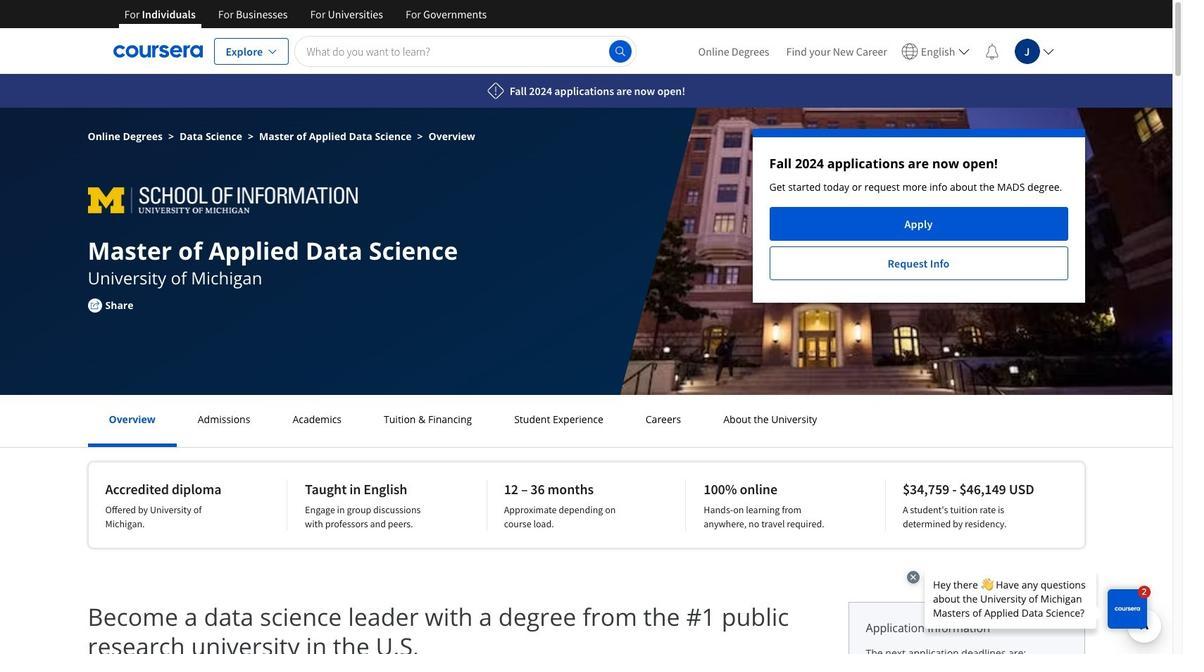 Task type: locate. For each thing, give the bounding box(es) containing it.
banner navigation
[[113, 0, 498, 39]]

What do you want to learn? text field
[[295, 36, 637, 67]]

menu
[[690, 28, 1060, 74]]

coursera image
[[113, 40, 203, 62]]

None search field
[[295, 36, 637, 67]]



Task type: describe. For each thing, give the bounding box(es) containing it.
university of michigan image
[[88, 180, 367, 213]]



Task type: vqa. For each thing, say whether or not it's contained in the screenshot.
Hec Paris image
no



